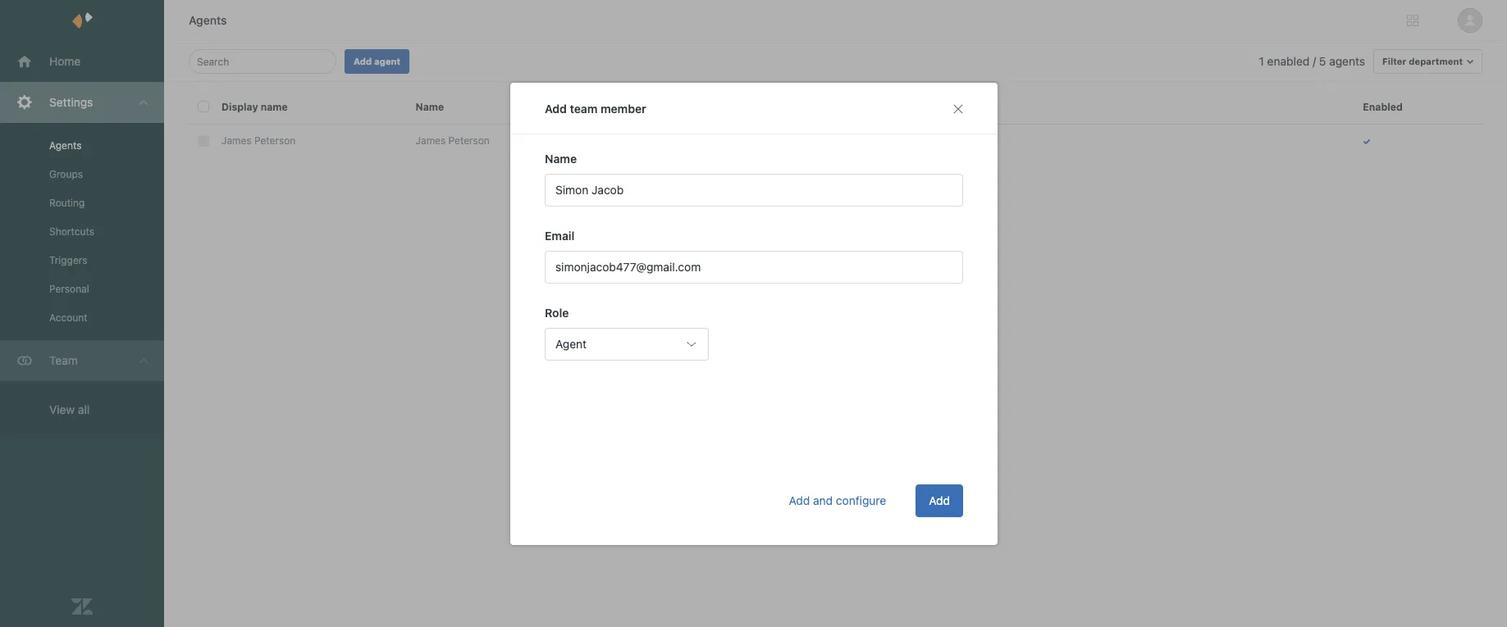 Task type: vqa. For each thing, say whether or not it's contained in the screenshot.
the topmost Oh
no



Task type: describe. For each thing, give the bounding box(es) containing it.
email
[[610, 101, 636, 113]]

1 peterson from the left
[[254, 135, 296, 147]]

shortcuts
[[49, 226, 94, 238]]

view all
[[49, 403, 90, 417]]

1 vertical spatial agents
[[49, 139, 82, 152]]

2 james peterson from the left
[[416, 135, 490, 147]]

settings
[[49, 95, 93, 109]]

department
[[1409, 56, 1463, 66]]

5
[[1319, 54, 1326, 68]]

add agent
[[354, 56, 400, 66]]

groups
[[49, 168, 83, 180]]

1 james from the left
[[222, 135, 252, 147]]

display name
[[222, 101, 288, 113]]

filter department button
[[1373, 49, 1482, 74]]

all
[[78, 403, 90, 417]]

home
[[49, 54, 81, 68]]

Search text field
[[197, 52, 323, 71]]

zendesk products image
[[1407, 15, 1418, 26]]

agent
[[374, 56, 400, 66]]

add
[[354, 56, 372, 66]]



Task type: locate. For each thing, give the bounding box(es) containing it.
agents
[[189, 13, 227, 27], [49, 139, 82, 152]]

name
[[261, 101, 288, 113]]

james down name
[[416, 135, 446, 147]]

1 horizontal spatial james peterson
[[416, 135, 490, 147]]

filter department
[[1382, 56, 1463, 66]]

peterson
[[254, 135, 296, 147], [448, 135, 490, 147]]

1 horizontal spatial agents
[[189, 13, 227, 27]]

display
[[222, 101, 258, 113]]

name
[[416, 101, 444, 113]]

agents
[[1329, 54, 1365, 68]]

enabled
[[1267, 54, 1310, 68]]

0 horizontal spatial peterson
[[254, 135, 296, 147]]

2 peterson from the left
[[448, 135, 490, 147]]

/
[[1313, 54, 1316, 68]]

0 horizontal spatial james peterson
[[222, 135, 296, 147]]

add agent button
[[345, 49, 409, 74]]

2 james from the left
[[416, 135, 446, 147]]

james down display
[[222, 135, 252, 147]]

filter
[[1382, 56, 1406, 66]]

1 horizontal spatial peterson
[[448, 135, 490, 147]]

1 horizontal spatial james
[[416, 135, 446, 147]]

0 horizontal spatial agents
[[49, 139, 82, 152]]

agents up search text field
[[189, 13, 227, 27]]

james
[[222, 135, 252, 147], [416, 135, 446, 147]]

triggers
[[49, 254, 87, 267]]

james peterson down display name
[[222, 135, 296, 147]]

team
[[49, 354, 78, 368]]

1
[[1259, 54, 1264, 68]]

james peterson down name
[[416, 135, 490, 147]]

james peterson
[[222, 135, 296, 147], [416, 135, 490, 147]]

view
[[49, 403, 75, 417]]

1 enabled / 5 agents
[[1259, 54, 1365, 68]]

enabled
[[1363, 101, 1403, 113]]

0 horizontal spatial james
[[222, 135, 252, 147]]

0 vertical spatial agents
[[189, 13, 227, 27]]

routing
[[49, 197, 85, 209]]

agents up groups
[[49, 139, 82, 152]]

account
[[49, 312, 87, 324]]

personal
[[49, 283, 89, 295]]

1 james peterson from the left
[[222, 135, 296, 147]]



